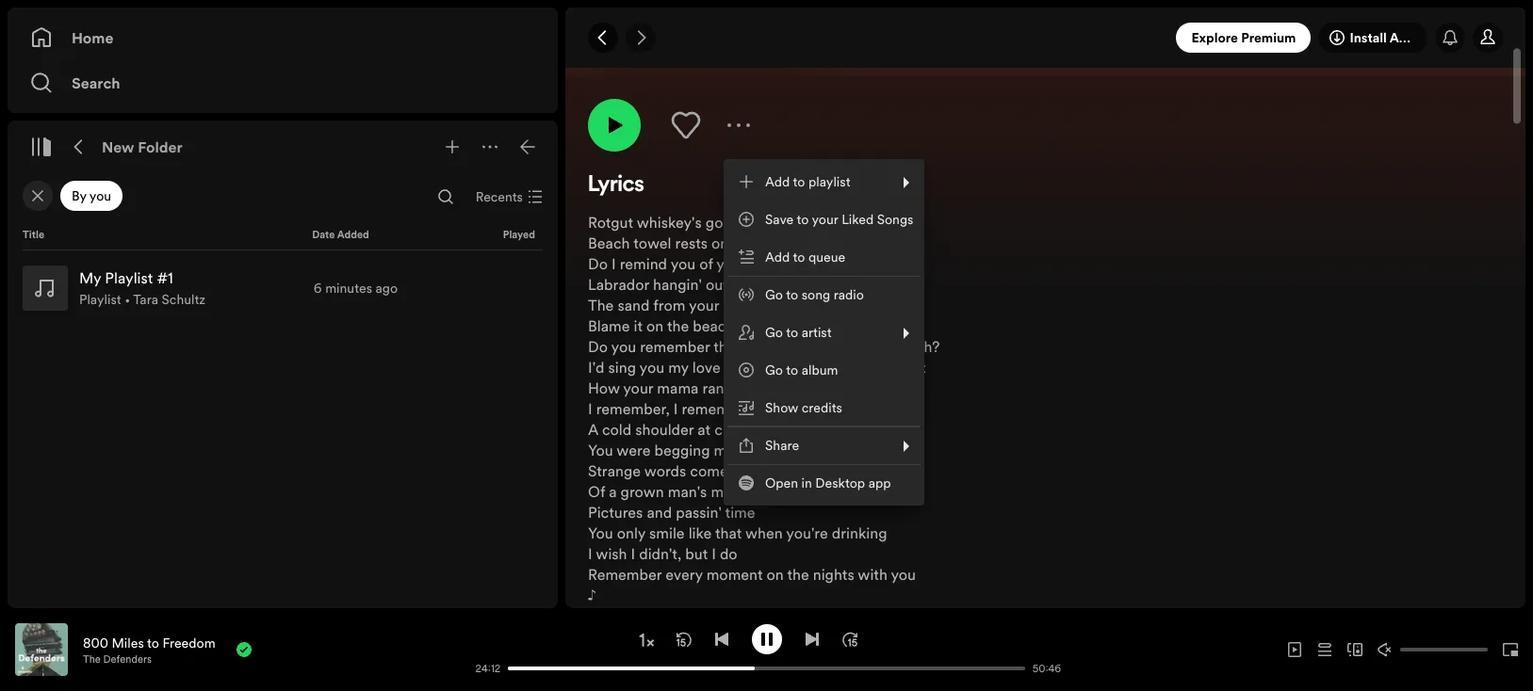 Task type: vqa. For each thing, say whether or not it's contained in the screenshot.
DOWNLOAD
no



Task type: locate. For each thing, give the bounding box(es) containing it.
dryin'
[[758, 233, 796, 254]]

add inside dropdown button
[[766, 173, 790, 191]]

2 go from the top
[[766, 323, 783, 342]]

1 horizontal spatial the
[[588, 295, 614, 316]]

go inside "dropdown button"
[[766, 323, 783, 342]]

the inside the rotgut whiskey's gonna ease my mind beach towel rests on the dryin' line do i remind you of your daddy in his '88 ford? labrador hangin' out the passenger door the sand from your hair is blowin' in my eyes blame it on the beach, grown men don't cry do you remember that beat down basement couch? i'd sing you my love songs and you'd tell me about how your mama ran off and pawned her ring i remember, i remember everything a cold shoulder at closing time you were begging me to stay 'til the sun rose strange words come on out of a grown man's mouth when his mind's broke pictures and passin' time you only smile like that when you're drinking i wish i didn't, but i do remember every moment on the nights with you ♪ you're drinkin' everything to ease your mind
[[588, 295, 614, 316]]

1 vertical spatial you
[[588, 523, 613, 544]]

i remember everything (feat. kacey musgraves)
[[938, 33, 1222, 52]]

0 vertical spatial go
[[766, 286, 783, 305]]

when right 'do' at the left bottom
[[746, 523, 783, 544]]

2 do from the top
[[588, 337, 608, 357]]

2 horizontal spatial my
[[835, 295, 856, 316]]

go right is
[[766, 286, 783, 305]]

mind up skip forward 15 seconds "icon"
[[850, 606, 884, 627]]

whiskey's
[[637, 212, 702, 233]]

0 vertical spatial in
[[797, 254, 809, 274]]

rose
[[860, 440, 890, 461]]

go down "beat"
[[766, 361, 783, 380]]

every
[[666, 565, 703, 585]]

when down stay
[[758, 482, 796, 502]]

on
[[712, 233, 729, 254], [647, 316, 664, 337], [732, 461, 749, 482], [767, 565, 784, 585]]

1 vertical spatial time
[[726, 502, 756, 523]]

1 horizontal spatial mind
[[850, 606, 884, 627]]

show credits button
[[728, 389, 921, 427]]

add for add to playlist
[[766, 173, 790, 191]]

the left "defenders"
[[83, 653, 101, 667]]

0 horizontal spatial my
[[669, 357, 689, 378]]

1 vertical spatial remember
[[588, 565, 662, 585]]

only
[[617, 523, 646, 544]]

1 vertical spatial add
[[766, 248, 790, 267]]

group
[[15, 258, 551, 319]]

time right passin'
[[726, 502, 756, 523]]

mind up "queue" on the top of page
[[811, 212, 845, 233]]

3 go from the top
[[766, 361, 783, 380]]

her
[[838, 378, 860, 399]]

None search field
[[431, 182, 461, 212]]

sing
[[609, 357, 636, 378]]

1 vertical spatial everything
[[688, 606, 760, 627]]

add for add to queue
[[766, 248, 790, 267]]

me right the tell
[[862, 357, 883, 378]]

to left song
[[786, 286, 799, 305]]

blowin'
[[767, 295, 815, 316]]

remember up mama
[[640, 337, 710, 357]]

to
[[793, 173, 806, 191], [797, 210, 809, 229], [793, 248, 806, 267], [786, 286, 799, 305], [786, 323, 799, 342], [786, 361, 799, 380], [739, 440, 753, 461], [763, 606, 777, 627], [147, 634, 159, 653]]

0 vertical spatial the
[[588, 295, 614, 316]]

add to playlist
[[766, 173, 851, 191]]

1 vertical spatial his
[[800, 482, 819, 502]]

out down share
[[753, 461, 776, 482]]

skip forward 15 seconds image
[[842, 632, 857, 647]]

do
[[588, 254, 608, 274], [588, 337, 608, 357]]

go inside 'button'
[[766, 286, 783, 305]]

do down rotgut
[[588, 254, 608, 274]]

in inside button
[[802, 474, 812, 493]]

1 vertical spatial when
[[746, 523, 783, 544]]

towel
[[634, 233, 672, 254]]

on right come on the left bottom of page
[[732, 461, 749, 482]]

add inside button
[[766, 248, 790, 267]]

0 horizontal spatial remember
[[588, 565, 662, 585]]

ease right gonna
[[752, 212, 783, 233]]

go to album
[[766, 361, 839, 380]]

go left 'men'
[[766, 323, 783, 342]]

sun
[[833, 440, 857, 461]]

me right at
[[714, 440, 735, 461]]

go for go to song radio
[[766, 286, 783, 305]]

menu
[[724, 159, 925, 506]]

to right miles
[[147, 634, 159, 653]]

that
[[714, 337, 741, 357], [716, 523, 742, 544]]

line
[[800, 233, 824, 254]]

to right "save"
[[797, 210, 809, 229]]

the left nights
[[788, 565, 810, 585]]

install app
[[1350, 28, 1416, 47]]

to inside "dropdown button"
[[786, 323, 799, 342]]

go back image
[[596, 30, 611, 45]]

0 vertical spatial time
[[767, 420, 797, 440]]

new folder button
[[98, 132, 187, 162]]

wish
[[596, 544, 627, 565]]

1 vertical spatial go
[[766, 323, 783, 342]]

played
[[503, 228, 535, 242]]

that right like
[[716, 523, 742, 544]]

the
[[733, 233, 754, 254], [732, 274, 754, 295], [667, 316, 689, 337], [807, 440, 829, 461], [788, 565, 810, 585]]

pawned
[[779, 378, 834, 399]]

mind's
[[822, 482, 866, 502]]

search
[[72, 73, 120, 93]]

2 vertical spatial go
[[766, 361, 783, 380]]

and left you'd
[[768, 357, 793, 378]]

my left eyes
[[835, 295, 856, 316]]

you right by
[[89, 187, 111, 206]]

1 vertical spatial my
[[835, 295, 856, 316]]

desktop
[[816, 474, 866, 493]]

1 horizontal spatial my
[[787, 212, 807, 233]]

you inside option
[[89, 187, 111, 206]]

1 horizontal spatial out
[[753, 461, 776, 482]]

ran
[[703, 378, 725, 399]]

my up "add to queue"
[[787, 212, 807, 233]]

go to song radio button
[[728, 276, 921, 314]]

install app link
[[1319, 23, 1428, 53]]

Recents, List view field
[[461, 182, 554, 212]]

to for your
[[797, 210, 809, 229]]

time down show
[[767, 420, 797, 440]]

0 vertical spatial me
[[862, 357, 883, 378]]

0 horizontal spatial out
[[706, 274, 728, 295]]

your
[[812, 210, 839, 229], [717, 254, 747, 274], [689, 295, 719, 316], [623, 378, 654, 399], [816, 606, 846, 627]]

0 vertical spatial my
[[787, 212, 807, 233]]

1 vertical spatial out
[[753, 461, 776, 482]]

like
[[689, 523, 712, 544]]

remember down only
[[588, 565, 662, 585]]

1 add from the top
[[766, 173, 790, 191]]

the left sand
[[588, 295, 614, 316]]

schultz
[[162, 290, 206, 309]]

me
[[862, 357, 883, 378], [714, 440, 735, 461]]

you left were
[[588, 440, 613, 461]]

queue
[[809, 248, 846, 267]]

of
[[588, 482, 605, 502]]

to up pause image
[[763, 606, 777, 627]]

2 add from the top
[[766, 248, 790, 267]]

1 you from the top
[[588, 440, 613, 461]]

to inside 800 miles to freedom the defenders
[[147, 634, 159, 653]]

1 horizontal spatial remember
[[945, 33, 1010, 52]]

musgraves)
[[1153, 33, 1222, 52]]

stay
[[757, 440, 784, 461]]

0 vertical spatial add
[[766, 173, 790, 191]]

your up line
[[812, 210, 839, 229]]

1 horizontal spatial grown
[[743, 316, 786, 337]]

1 go from the top
[[766, 286, 783, 305]]

player controls element
[[238, 625, 1071, 676]]

cry
[[862, 316, 883, 337]]

his right open
[[800, 482, 819, 502]]

miles
[[112, 634, 144, 653]]

ease up next image
[[781, 606, 812, 627]]

love
[[693, 357, 721, 378]]

explore premium button
[[1177, 23, 1312, 53]]

to left "queue" on the top of page
[[793, 248, 806, 267]]

1 vertical spatial mind
[[850, 606, 884, 627]]

on right moment at the bottom left
[[767, 565, 784, 585]]

1 vertical spatial grown
[[621, 482, 664, 502]]

remember
[[640, 337, 710, 357], [682, 399, 752, 420]]

previous image
[[714, 632, 729, 647]]

group containing playlist
[[15, 258, 551, 319]]

add up "save"
[[766, 173, 790, 191]]

tara
[[133, 290, 158, 309]]

do left 'sing'
[[588, 337, 608, 357]]

playlist • tara schultz
[[79, 290, 206, 309]]

the left beach,
[[667, 316, 689, 337]]

remember down love
[[682, 399, 752, 420]]

app
[[1390, 28, 1416, 47]]

0 vertical spatial grown
[[743, 316, 786, 337]]

my left love
[[669, 357, 689, 378]]

it
[[634, 316, 643, 337]]

to down the down
[[786, 361, 799, 380]]

that left "beat"
[[714, 337, 741, 357]]

open
[[766, 474, 799, 493]]

beach,
[[693, 316, 739, 337]]

share button
[[728, 427, 921, 465]]

800 miles to freedom link
[[83, 634, 216, 653]]

time
[[767, 420, 797, 440], [726, 502, 756, 523]]

0 vertical spatial you
[[588, 440, 613, 461]]

your inside button
[[812, 210, 839, 229]]

on right rests
[[712, 233, 729, 254]]

add up passenger at the top
[[766, 248, 790, 267]]

you left only
[[588, 523, 613, 544]]

top bar and user menu element
[[566, 8, 1526, 68]]

to inside 'button'
[[786, 286, 799, 305]]

0 horizontal spatial the
[[83, 653, 101, 667]]

folder
[[138, 137, 183, 157]]

and right off
[[750, 378, 776, 399]]

2 vertical spatial in
[[802, 474, 812, 493]]

0 vertical spatial out
[[706, 274, 728, 295]]

were
[[617, 440, 651, 461]]

the inside 800 miles to freedom the defenders
[[83, 653, 101, 667]]

to left artist
[[786, 323, 799, 342]]

men
[[790, 316, 820, 337]]

out right hangin'
[[706, 274, 728, 295]]

0 horizontal spatial time
[[726, 502, 756, 523]]

1 vertical spatial me
[[714, 440, 735, 461]]

drinkin'
[[634, 606, 684, 627]]

playlist
[[79, 290, 121, 309]]

2 you from the top
[[588, 523, 613, 544]]

0 vertical spatial mind
[[811, 212, 845, 233]]

his
[[813, 254, 832, 274], [800, 482, 819, 502]]

of
[[700, 254, 713, 274]]

go to album link
[[728, 352, 921, 389]]

remember left everything
[[945, 33, 1010, 52]]

1 vertical spatial in
[[819, 295, 831, 316]]

my
[[787, 212, 807, 233], [835, 295, 856, 316], [669, 357, 689, 378]]

moment
[[707, 565, 763, 585]]

1 vertical spatial do
[[588, 337, 608, 357]]

your left hair
[[689, 295, 719, 316]]

0 vertical spatial do
[[588, 254, 608, 274]]

his left '88
[[813, 254, 832, 274]]

you
[[89, 187, 111, 206], [671, 254, 696, 274], [611, 337, 637, 357], [640, 357, 665, 378], [891, 565, 916, 585]]

ford?
[[861, 254, 900, 274]]

to left playlist at the top of the page
[[793, 173, 806, 191]]

search in your library image
[[438, 189, 453, 205]]

to inside dropdown button
[[793, 173, 806, 191]]

to for song
[[786, 286, 799, 305]]

1 vertical spatial the
[[83, 653, 101, 667]]

go to artist button
[[728, 314, 921, 352]]

mind
[[811, 212, 845, 233], [850, 606, 884, 627]]

come
[[690, 461, 728, 482]]



Task type: describe. For each thing, give the bounding box(es) containing it.
go for go to album
[[766, 361, 783, 380]]

your right the of
[[717, 254, 747, 274]]

the left dryin'
[[733, 233, 754, 254]]

couch?
[[891, 337, 940, 357]]

2023
[[1235, 33, 1268, 52]]

home
[[72, 27, 114, 48]]

your right how
[[623, 378, 654, 399]]

basement
[[820, 337, 887, 357]]

rotgut
[[588, 212, 634, 233]]

group inside main element
[[15, 258, 551, 319]]

rests
[[675, 233, 708, 254]]

0 vertical spatial ease
[[752, 212, 783, 233]]

new
[[102, 137, 134, 157]]

is
[[752, 295, 763, 316]]

i remember everything (feat. kacey musgraves) image
[[588, 0, 807, 54]]

by
[[72, 187, 86, 206]]

remember,
[[596, 399, 670, 420]]

install
[[1350, 28, 1388, 47]]

search link
[[30, 64, 535, 102]]

go to song radio
[[766, 286, 864, 305]]

on right it
[[647, 316, 664, 337]]

remember inside the rotgut whiskey's gonna ease my mind beach towel rests on the dryin' line do i remind you of your daddy in his '88 ford? labrador hangin' out the passenger door the sand from your hair is blowin' in my eyes blame it on the beach, grown men don't cry do you remember that beat down basement couch? i'd sing you my love songs and you'd tell me about how your mama ran off and pawned her ring i remember, i remember everything a cold shoulder at closing time you were begging me to stay 'til the sun rose strange words come on out of a grown man's mouth when his mind's broke pictures and passin' time you only smile like that when you're drinking i wish i didn't, but i do remember every moment on the nights with you ♪ you're drinkin' everything to ease your mind
[[588, 565, 662, 585]]

beach
[[588, 233, 630, 254]]

your up next image
[[816, 606, 846, 627]]

gonna
[[706, 212, 748, 233]]

door
[[831, 274, 863, 295]]

0 vertical spatial remember
[[640, 337, 710, 357]]

radio
[[834, 286, 864, 305]]

now playing view image
[[44, 633, 59, 648]]

2 vertical spatial my
[[669, 357, 689, 378]]

what's new image
[[1443, 30, 1458, 45]]

1 horizontal spatial me
[[862, 357, 883, 378]]

add to queue button
[[728, 239, 921, 276]]

0 vertical spatial everything
[[756, 399, 828, 420]]

0 vertical spatial remember
[[945, 33, 1010, 52]]

by you
[[72, 187, 111, 206]]

didn't,
[[639, 544, 682, 565]]

passin'
[[676, 502, 722, 523]]

songs
[[877, 210, 914, 229]]

kacey
[[1114, 33, 1150, 52]]

at
[[698, 420, 711, 440]]

next image
[[805, 632, 820, 647]]

do
[[720, 544, 738, 565]]

new folder
[[102, 137, 183, 157]]

mama
[[657, 378, 699, 399]]

premium
[[1242, 28, 1297, 47]]

go to artist
[[766, 323, 832, 342]]

By you checkbox
[[60, 181, 123, 211]]

ring
[[864, 378, 890, 399]]

defenders
[[103, 653, 152, 667]]

you left the of
[[671, 254, 696, 274]]

strange
[[588, 461, 641, 482]]

0 horizontal spatial me
[[714, 440, 735, 461]]

save to your liked songs
[[766, 210, 914, 229]]

1 horizontal spatial time
[[767, 420, 797, 440]]

now playing: 800 miles to freedom by the defenders footer
[[15, 624, 463, 677]]

menu containing add to playlist
[[724, 159, 925, 506]]

0 horizontal spatial mind
[[811, 212, 845, 233]]

(feat.
[[1080, 33, 1110, 52]]

freedom
[[163, 634, 216, 653]]

beat
[[744, 337, 775, 357]]

pictures
[[588, 502, 643, 523]]

rotgut whiskey's gonna ease my mind beach towel rests on the dryin' line do i remind you of your daddy in his '88 ford? labrador hangin' out the passenger door the sand from your hair is blowin' in my eyes blame it on the beach, grown men don't cry do you remember that beat down basement couch? i'd sing you my love songs and you'd tell me about how your mama ran off and pawned her ring i remember, i remember everything a cold shoulder at closing time you were begging me to stay 'til the sun rose strange words come on out of a grown man's mouth when his mind's broke pictures and passin' time you only smile like that when you're drinking i wish i didn't, but i do remember every moment on the nights with you ♪ you're drinkin' everything to ease your mind
[[588, 212, 940, 627]]

smile
[[650, 523, 685, 544]]

open in desktop app
[[766, 474, 892, 493]]

everything
[[1013, 33, 1077, 52]]

liked
[[842, 210, 874, 229]]

♪
[[588, 585, 596, 606]]

and right only
[[647, 502, 672, 523]]

you right the with
[[891, 565, 916, 585]]

but
[[686, 544, 708, 565]]

cold
[[602, 420, 632, 440]]

date
[[312, 228, 335, 242]]

artist
[[802, 323, 832, 342]]

0 vertical spatial when
[[758, 482, 796, 502]]

none search field inside main element
[[431, 182, 461, 212]]

share
[[766, 436, 800, 455]]

to for playlist
[[793, 173, 806, 191]]

you're
[[787, 523, 828, 544]]

open in desktop app button
[[728, 465, 921, 502]]

24:12
[[476, 662, 501, 676]]

recents
[[476, 188, 523, 206]]

app
[[869, 474, 892, 493]]

save to your liked songs button
[[728, 201, 921, 239]]

to for queue
[[793, 248, 806, 267]]

main element
[[8, 8, 558, 609]]

album
[[802, 361, 839, 380]]

mouth
[[711, 482, 755, 502]]

hair
[[723, 295, 748, 316]]

3:47
[[1281, 33, 1308, 52]]

explore premium
[[1192, 28, 1297, 47]]

show
[[766, 399, 799, 418]]

0 horizontal spatial grown
[[621, 482, 664, 502]]

connect to a device image
[[1348, 643, 1363, 658]]

a
[[609, 482, 617, 502]]

with
[[858, 565, 888, 585]]

1 do from the top
[[588, 254, 608, 274]]

you right 'sing'
[[640, 357, 665, 378]]

pause image
[[759, 632, 774, 647]]

from
[[654, 295, 686, 316]]

song
[[802, 286, 831, 305]]

you'd
[[797, 357, 834, 378]]

a
[[588, 420, 599, 440]]

save
[[766, 210, 794, 229]]

'88
[[836, 254, 857, 274]]

go forward image
[[634, 30, 649, 45]]

the right the of
[[732, 274, 754, 295]]

to left stay
[[739, 440, 753, 461]]

1 vertical spatial remember
[[682, 399, 752, 420]]

the defenders link
[[83, 653, 152, 667]]

to for album
[[786, 361, 799, 380]]

skip back 15 seconds image
[[676, 632, 692, 647]]

you right i'd
[[611, 337, 637, 357]]

0 vertical spatial that
[[714, 337, 741, 357]]

800 miles to freedom the defenders
[[83, 634, 216, 667]]

change speed image
[[637, 632, 656, 650]]

0 vertical spatial his
[[813, 254, 832, 274]]

daddy
[[751, 254, 793, 274]]

passenger
[[758, 274, 827, 295]]

blame
[[588, 316, 630, 337]]

volume off image
[[1378, 643, 1393, 658]]

words
[[645, 461, 687, 482]]

clear filters image
[[30, 189, 45, 204]]

labrador
[[588, 274, 650, 295]]

nights
[[813, 565, 855, 585]]

to for artist
[[786, 323, 799, 342]]

go for go to artist
[[766, 323, 783, 342]]

1 vertical spatial that
[[716, 523, 742, 544]]

title
[[23, 228, 44, 242]]

1 vertical spatial ease
[[781, 606, 812, 627]]

the right 'til
[[807, 440, 829, 461]]

190,863,112
[[1321, 33, 1390, 52]]



